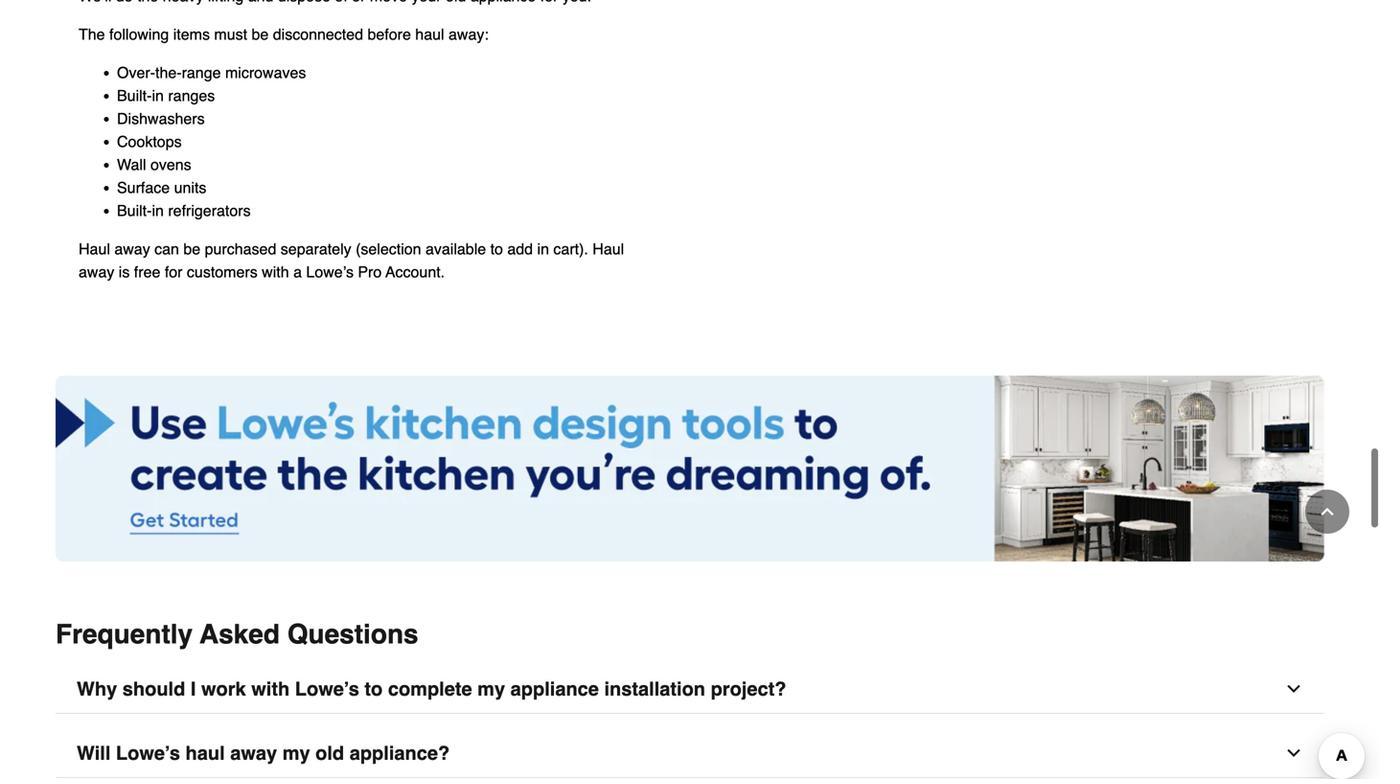 Task type: locate. For each thing, give the bounding box(es) containing it.
the-
[[155, 64, 182, 82]]

0 vertical spatial chevron down image
[[1285, 680, 1304, 699]]

1 chevron down image from the top
[[1285, 680, 1304, 699]]

use lowe's kitchen design tools to create the kitchen you're dreaming of. get started. image
[[56, 376, 1325, 562]]

chevron down image for will lowe's haul away my old appliance?
[[1285, 744, 1304, 763]]

in up dishwashers
[[152, 87, 164, 105]]

1 vertical spatial lowe's
[[295, 678, 359, 700]]

in
[[152, 87, 164, 105], [152, 202, 164, 220], [537, 240, 549, 258]]

1 vertical spatial chevron down image
[[1285, 744, 1304, 763]]

haul left away:
[[415, 26, 444, 43]]

1 vertical spatial away
[[79, 263, 114, 281]]

in right 'add'
[[537, 240, 549, 258]]

dishwashers
[[117, 110, 205, 128]]

0 vertical spatial my
[[478, 678, 505, 700]]

1 horizontal spatial haul
[[415, 26, 444, 43]]

will
[[77, 743, 111, 765]]

1 horizontal spatial be
[[252, 26, 269, 43]]

before
[[368, 26, 411, 43]]

ovens
[[150, 156, 191, 174]]

appliance?
[[350, 743, 450, 765]]

microwaves
[[225, 64, 306, 82]]

away down haul
[[79, 263, 114, 281]]

must
[[214, 26, 247, 43]]

why
[[77, 678, 117, 700]]

(selection
[[356, 240, 421, 258]]

account.
[[386, 263, 445, 281]]

0 horizontal spatial be
[[183, 240, 201, 258]]

0 vertical spatial away
[[114, 240, 150, 258]]

0 vertical spatial haul
[[415, 26, 444, 43]]

0 vertical spatial built-
[[117, 87, 152, 105]]

1 vertical spatial with
[[251, 678, 290, 700]]

built-
[[117, 87, 152, 105], [117, 202, 152, 220]]

0 vertical spatial to
[[490, 240, 503, 258]]

over-the-range microwaves built-in ranges dishwashers cooktops wall ovens surface units built-in refrigerators
[[117, 64, 306, 220]]

purchased
[[205, 240, 276, 258]]

0 horizontal spatial my
[[283, 743, 310, 765]]

be right can
[[183, 240, 201, 258]]

chevron down image inside will lowe's haul away my old appliance? "button"
[[1285, 744, 1304, 763]]

my right complete
[[478, 678, 505, 700]]

wall
[[117, 156, 146, 174]]

frequently asked questions
[[56, 619, 419, 650]]

0 horizontal spatial haul
[[186, 743, 225, 765]]

1 vertical spatial be
[[183, 240, 201, 258]]

i
[[191, 678, 196, 700]]

built- down surface
[[117, 202, 152, 220]]

lowe's inside button
[[295, 678, 359, 700]]

0 vertical spatial lowe's
[[306, 263, 354, 281]]

with
[[262, 263, 289, 281], [251, 678, 290, 700]]

my
[[478, 678, 505, 700], [283, 743, 310, 765]]

1 horizontal spatial my
[[478, 678, 505, 700]]

haul
[[415, 26, 444, 43], [186, 743, 225, 765]]

over-
[[117, 64, 155, 82]]

asked
[[200, 619, 280, 650]]

lowe's down questions
[[295, 678, 359, 700]]

0 vertical spatial be
[[252, 26, 269, 43]]

1 vertical spatial built-
[[117, 202, 152, 220]]

1 vertical spatial my
[[283, 743, 310, 765]]

frequently
[[56, 619, 193, 650]]

built- down over-
[[117, 87, 152, 105]]

1 horizontal spatial to
[[490, 240, 503, 258]]

appliance
[[511, 678, 599, 700]]

1 vertical spatial to
[[365, 678, 383, 700]]

away up is
[[114, 240, 150, 258]]

disconnected
[[273, 26, 363, 43]]

be right must
[[252, 26, 269, 43]]

in down surface
[[152, 202, 164, 220]]

my inside "button"
[[283, 743, 310, 765]]

lowe's
[[306, 263, 354, 281], [295, 678, 359, 700], [116, 743, 180, 765]]

with right work
[[251, 678, 290, 700]]

away down work
[[230, 743, 277, 765]]

1 vertical spatial haul
[[186, 743, 225, 765]]

to
[[490, 240, 503, 258], [365, 678, 383, 700]]

0 vertical spatial with
[[262, 263, 289, 281]]

with left a
[[262, 263, 289, 281]]

should
[[122, 678, 185, 700]]

2 vertical spatial in
[[537, 240, 549, 258]]

chevron down image
[[1285, 680, 1304, 699], [1285, 744, 1304, 763]]

scroll to top element
[[1306, 490, 1350, 534]]

away
[[114, 240, 150, 258], [79, 263, 114, 281], [230, 743, 277, 765]]

with inside haul away can be purchased separately (selection available to add in cart). haul away is free for customers with a lowe's pro account.
[[262, 263, 289, 281]]

my left old
[[283, 743, 310, 765]]

will lowe's haul away my old appliance? button
[[56, 730, 1325, 779]]

0 horizontal spatial to
[[365, 678, 383, 700]]

to left complete
[[365, 678, 383, 700]]

2 vertical spatial lowe's
[[116, 743, 180, 765]]

lowe's inside haul away can be purchased separately (selection available to add in cart). haul away is free for customers with a lowe's pro account.
[[306, 263, 354, 281]]

is
[[119, 263, 130, 281]]

be
[[252, 26, 269, 43], [183, 240, 201, 258]]

range
[[182, 64, 221, 82]]

2 chevron down image from the top
[[1285, 744, 1304, 763]]

2 vertical spatial away
[[230, 743, 277, 765]]

will lowe's haul away my old appliance?
[[77, 743, 450, 765]]

lowe's right will
[[116, 743, 180, 765]]

chevron down image inside the why should i work with lowe's to complete my appliance installation project? button
[[1285, 680, 1304, 699]]

to left 'add'
[[490, 240, 503, 258]]

surface
[[117, 179, 170, 197]]

haul down "i"
[[186, 743, 225, 765]]

to inside button
[[365, 678, 383, 700]]

lowe's down separately
[[306, 263, 354, 281]]



Task type: describe. For each thing, give the bounding box(es) containing it.
away:
[[449, 26, 489, 43]]

for
[[165, 263, 183, 281]]

pro
[[358, 263, 382, 281]]

questions
[[287, 619, 419, 650]]

0 vertical spatial in
[[152, 87, 164, 105]]

separately
[[281, 240, 351, 258]]

cart). haul
[[554, 240, 624, 258]]

be inside haul away can be purchased separately (selection available to add in cart). haul away is free for customers with a lowe's pro account.
[[183, 240, 201, 258]]

why should i work with lowe's to complete my appliance installation project?
[[77, 678, 787, 700]]

lowe's inside "button"
[[116, 743, 180, 765]]

free
[[134, 263, 160, 281]]

in inside haul away can be purchased separately (selection available to add in cart). haul away is free for customers with a lowe's pro account.
[[537, 240, 549, 258]]

available
[[426, 240, 486, 258]]

can
[[154, 240, 179, 258]]

following
[[109, 26, 169, 43]]

work
[[201, 678, 246, 700]]

add
[[508, 240, 533, 258]]

old
[[316, 743, 344, 765]]

to inside haul away can be purchased separately (selection available to add in cart). haul away is free for customers with a lowe's pro account.
[[490, 240, 503, 258]]

haul inside "button"
[[186, 743, 225, 765]]

a
[[293, 263, 302, 281]]

haul
[[79, 240, 110, 258]]

my inside button
[[478, 678, 505, 700]]

the following items must be disconnected before haul away:
[[79, 26, 489, 43]]

the
[[79, 26, 105, 43]]

2 built- from the top
[[117, 202, 152, 220]]

complete
[[388, 678, 472, 700]]

cooktops
[[117, 133, 182, 151]]

installation
[[604, 678, 706, 700]]

why should i work with lowe's to complete my appliance installation project? button
[[56, 665, 1325, 714]]

units
[[174, 179, 206, 197]]

refrigerators
[[168, 202, 251, 220]]

haul away can be purchased separately (selection available to add in cart). haul away is free for customers with a lowe's pro account.
[[79, 240, 624, 281]]

ranges
[[168, 87, 215, 105]]

1 built- from the top
[[117, 87, 152, 105]]

chevron up image
[[1318, 502, 1337, 522]]

1 vertical spatial in
[[152, 202, 164, 220]]

project?
[[711, 678, 787, 700]]

with inside button
[[251, 678, 290, 700]]

items
[[173, 26, 210, 43]]

customers
[[187, 263, 258, 281]]

chevron down image for why should i work with lowe's to complete my appliance installation project?
[[1285, 680, 1304, 699]]

away inside "button"
[[230, 743, 277, 765]]



Task type: vqa. For each thing, say whether or not it's contained in the screenshot.
with
yes



